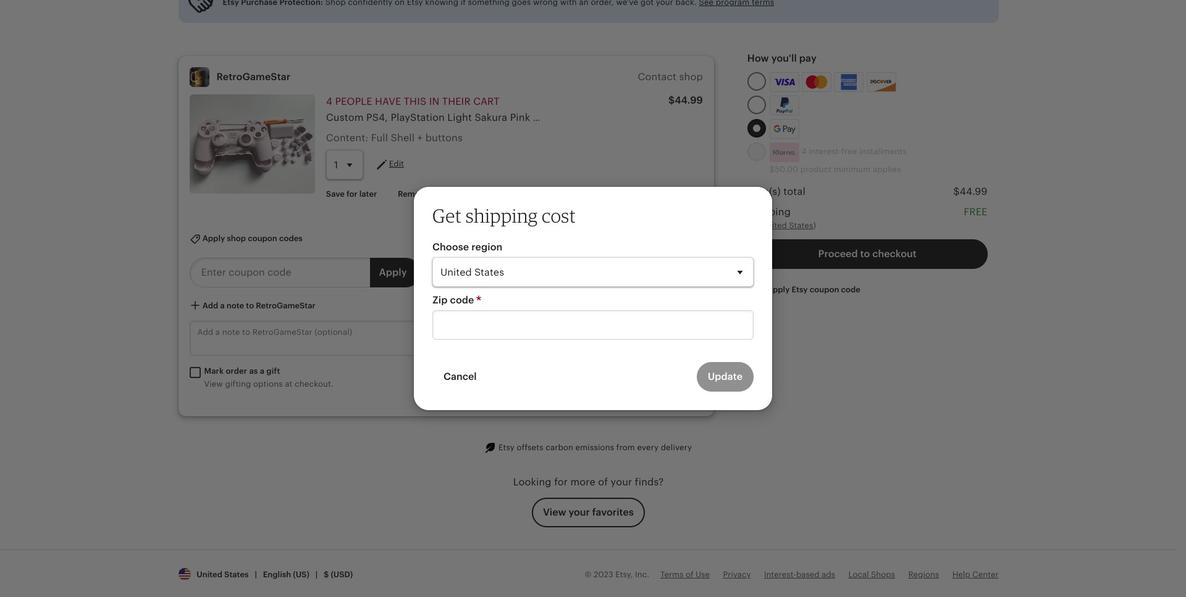 Task type: locate. For each thing, give the bounding box(es) containing it.
4 people have this in their cart
[[326, 96, 500, 107]]

local shops
[[848, 571, 895, 580]]

united for united states )
[[762, 221, 787, 231]]

cart
[[473, 96, 500, 107]]

0 vertical spatial $
[[668, 94, 675, 106]]

1 horizontal spatial |
[[315, 571, 318, 580]]

0 vertical spatial 4
[[326, 96, 332, 107]]

shops
[[871, 571, 895, 580]]

1 vertical spatial states
[[224, 571, 249, 580]]

4 left people in the top of the page
[[326, 96, 332, 107]]

states left the english
[[224, 571, 249, 580]]

1 vertical spatial $
[[953, 186, 960, 198]]

mark
[[204, 367, 224, 376]]

cancel
[[444, 371, 477, 383]]

content:
[[326, 132, 368, 144]]

as
[[249, 367, 258, 376]]

1 vertical spatial united
[[197, 571, 222, 580]]

© 2023 etsy, inc.
[[585, 571, 649, 580]]

free
[[964, 207, 987, 218]]

gifting
[[225, 380, 251, 389]]

united
[[762, 221, 787, 231], [197, 571, 222, 580]]

etsy,
[[615, 571, 633, 580]]

44.99
[[675, 94, 703, 106], [960, 186, 987, 198]]

0 vertical spatial $ 44.99
[[668, 94, 703, 106]]

shipping
[[747, 207, 791, 218]]

terms
[[660, 571, 684, 580]]

united down shipping
[[762, 221, 787, 231]]

interest-
[[809, 147, 842, 156]]

united right the us icon at the bottom left of the page
[[197, 571, 222, 580]]

ads
[[822, 571, 835, 580]]

0 horizontal spatial 44.99
[[675, 94, 703, 106]]

finds?
[[635, 477, 664, 489]]

0 horizontal spatial united
[[197, 571, 222, 580]]

1 horizontal spatial $
[[668, 94, 675, 106]]

states for )
[[789, 221, 813, 231]]

+
[[417, 132, 423, 144]]

american express image
[[836, 74, 862, 90]]

help center link
[[952, 571, 999, 580]]

help
[[952, 571, 970, 580]]

applies
[[873, 165, 901, 174]]

item(s) total
[[747, 186, 805, 198]]

4 interest-free installments
[[799, 147, 907, 156]]

full
[[371, 132, 388, 144]]

1 vertical spatial of
[[686, 571, 693, 580]]

google pay image
[[770, 120, 799, 138]]

united states button
[[762, 221, 813, 232]]

of left your
[[598, 477, 608, 489]]

4 right pay in 4 installments icon
[[801, 147, 807, 156]]

from
[[616, 443, 635, 453]]

buttons
[[425, 132, 463, 144]]

of left use
[[686, 571, 693, 580]]

0 horizontal spatial |
[[255, 571, 257, 580]]

0 vertical spatial united
[[762, 221, 787, 231]]

(usd)
[[331, 571, 353, 580]]

$
[[668, 94, 675, 106], [953, 186, 960, 198], [324, 571, 329, 580]]

1 vertical spatial 44.99
[[960, 186, 987, 198]]

more
[[570, 477, 595, 489]]

checkout
[[872, 248, 917, 260]]

shell
[[391, 132, 415, 144]]

1 horizontal spatial 4
[[801, 147, 807, 156]]

a
[[260, 367, 264, 376]]

inc.
[[635, 571, 649, 580]]

proceed
[[818, 248, 858, 260]]

interest-based ads link
[[764, 571, 835, 580]]

$ 44.99
[[668, 94, 703, 106], [953, 186, 987, 198]]

looking for more of your finds?
[[513, 477, 664, 489]]

0 horizontal spatial states
[[224, 571, 249, 580]]

0 vertical spatial states
[[789, 221, 813, 231]]

1 horizontal spatial of
[[686, 571, 693, 580]]

1 vertical spatial $ 44.99
[[953, 186, 987, 198]]

shop
[[227, 234, 246, 244]]

| right (us)
[[315, 571, 318, 580]]

get
[[432, 204, 462, 227]]

1 horizontal spatial states
[[789, 221, 813, 231]]

of
[[598, 477, 608, 489], [686, 571, 693, 580]]

terms of use link
[[660, 571, 710, 580]]

for
[[554, 477, 568, 489]]

choose region
[[432, 242, 503, 253]]

Enter coupon code text field
[[189, 258, 370, 288]]

united for united states   |   english (us)   |   $ (usd)
[[197, 571, 222, 580]]

0 horizontal spatial of
[[598, 477, 608, 489]]

view
[[204, 380, 223, 389]]

| left the english
[[255, 571, 257, 580]]

|
[[255, 571, 257, 580], [315, 571, 318, 580]]

2023
[[594, 571, 613, 580]]

4
[[326, 96, 332, 107], [801, 147, 807, 156]]

codes
[[279, 234, 303, 244]]

english
[[263, 571, 291, 580]]

delivery
[[661, 443, 692, 453]]

have
[[375, 96, 401, 107]]

4 for 4 interest-free installments
[[801, 147, 807, 156]]

to
[[860, 248, 870, 260]]

0 horizontal spatial 4
[[326, 96, 332, 107]]

gift
[[266, 367, 280, 376]]

pay in 4 installments image
[[770, 143, 799, 162]]

mastercard image
[[804, 74, 830, 90]]

1 | from the left
[[255, 571, 257, 580]]

united states   |   english (us)   |   $ (usd)
[[193, 571, 353, 580]]

1 horizontal spatial united
[[762, 221, 787, 231]]

how you'll pay
[[747, 52, 817, 64]]

1 vertical spatial 4
[[801, 147, 807, 156]]

0 horizontal spatial $
[[324, 571, 329, 580]]

states down the total
[[789, 221, 813, 231]]

states
[[789, 221, 813, 231], [224, 571, 249, 580]]

0 vertical spatial 44.99
[[675, 94, 703, 106]]

zip code
[[432, 295, 477, 306]]



Task type: describe. For each thing, give the bounding box(es) containing it.
custom ps4, playstation light sakura pink shell & buttons image
[[189, 94, 315, 194]]

2 vertical spatial $
[[324, 571, 329, 580]]

1 horizontal spatial $ 44.99
[[953, 186, 987, 198]]

installments
[[859, 147, 907, 156]]

apply shop coupon codes
[[200, 234, 303, 244]]

states for |
[[224, 571, 249, 580]]

checkout.
[[295, 380, 334, 389]]

local shops link
[[848, 571, 895, 580]]

Add a note to RetroGameStar (optional) text field
[[189, 322, 420, 356]]

update
[[708, 371, 743, 383]]

cancel button
[[432, 363, 488, 392]]

pay
[[799, 52, 817, 64]]

2 horizontal spatial $
[[953, 186, 960, 198]]

apply shop coupon codes button
[[180, 228, 312, 251]]

united states )
[[762, 221, 816, 231]]

discover image
[[867, 75, 897, 93]]

1 horizontal spatial 44.99
[[960, 186, 987, 198]]

offsets
[[517, 443, 543, 453]]

region
[[471, 242, 503, 253]]

update button
[[697, 363, 754, 392]]

cost
[[542, 204, 576, 227]]

local
[[848, 571, 869, 580]]

you'll
[[771, 52, 797, 64]]

coupon
[[248, 234, 277, 244]]

this
[[404, 96, 426, 107]]

paypal image
[[771, 97, 797, 113]]

(us)
[[293, 571, 309, 580]]

item(s)
[[747, 186, 781, 198]]

their
[[442, 96, 471, 107]]

at
[[285, 380, 292, 389]]

content: full shell + buttons
[[326, 132, 463, 144]]

edit button
[[374, 158, 404, 172]]

2 | from the left
[[315, 571, 318, 580]]

product
[[800, 165, 832, 174]]

©
[[585, 571, 592, 580]]

0 horizontal spatial $ 44.99
[[668, 94, 703, 106]]

privacy link
[[723, 571, 751, 580]]

minimum
[[834, 165, 871, 174]]

privacy
[[723, 571, 751, 580]]

center
[[972, 571, 999, 580]]

emissions
[[575, 443, 614, 453]]

proceed to checkout
[[818, 248, 917, 260]]

regions
[[908, 571, 939, 580]]

shipping
[[466, 204, 538, 227]]

zip
[[432, 295, 448, 306]]

4 for 4 people have this in their cart
[[326, 96, 332, 107]]

interest-
[[764, 571, 796, 580]]

get shipping cost dialog
[[0, 0, 1186, 598]]

every
[[637, 443, 659, 453]]

0 vertical spatial of
[[598, 477, 608, 489]]

total
[[783, 186, 805, 198]]

based
[[796, 571, 820, 580]]

retrogamestar image
[[189, 67, 209, 87]]

regions button
[[908, 570, 939, 581]]

$50.00 product minimum applies
[[770, 165, 901, 174]]

in
[[429, 96, 440, 107]]

use
[[696, 571, 710, 580]]

apply
[[202, 234, 225, 244]]

help center
[[952, 571, 999, 580]]

your
[[611, 477, 632, 489]]

looking
[[513, 477, 552, 489]]

visa image
[[774, 76, 795, 88]]

choose
[[432, 242, 469, 253]]

code
[[450, 295, 474, 306]]

free
[[842, 147, 857, 156]]

interest-based ads
[[764, 571, 835, 580]]

how
[[747, 52, 769, 64]]

proceed to checkout button
[[747, 239, 987, 269]]

terms of use
[[660, 571, 710, 580]]

people
[[335, 96, 372, 107]]

edit
[[389, 160, 404, 169]]

order
[[226, 367, 247, 376]]

options
[[253, 380, 283, 389]]

Zip code text field
[[432, 311, 754, 340]]

us image
[[178, 569, 191, 582]]

etsy
[[498, 443, 515, 453]]

$50.00
[[770, 165, 798, 174]]

etsy offsets carbon emissions from every delivery
[[498, 443, 692, 453]]

carbon
[[546, 443, 573, 453]]



Task type: vqa. For each thing, say whether or not it's contained in the screenshot.
Apply shop coupon codes Dropdown Button
yes



